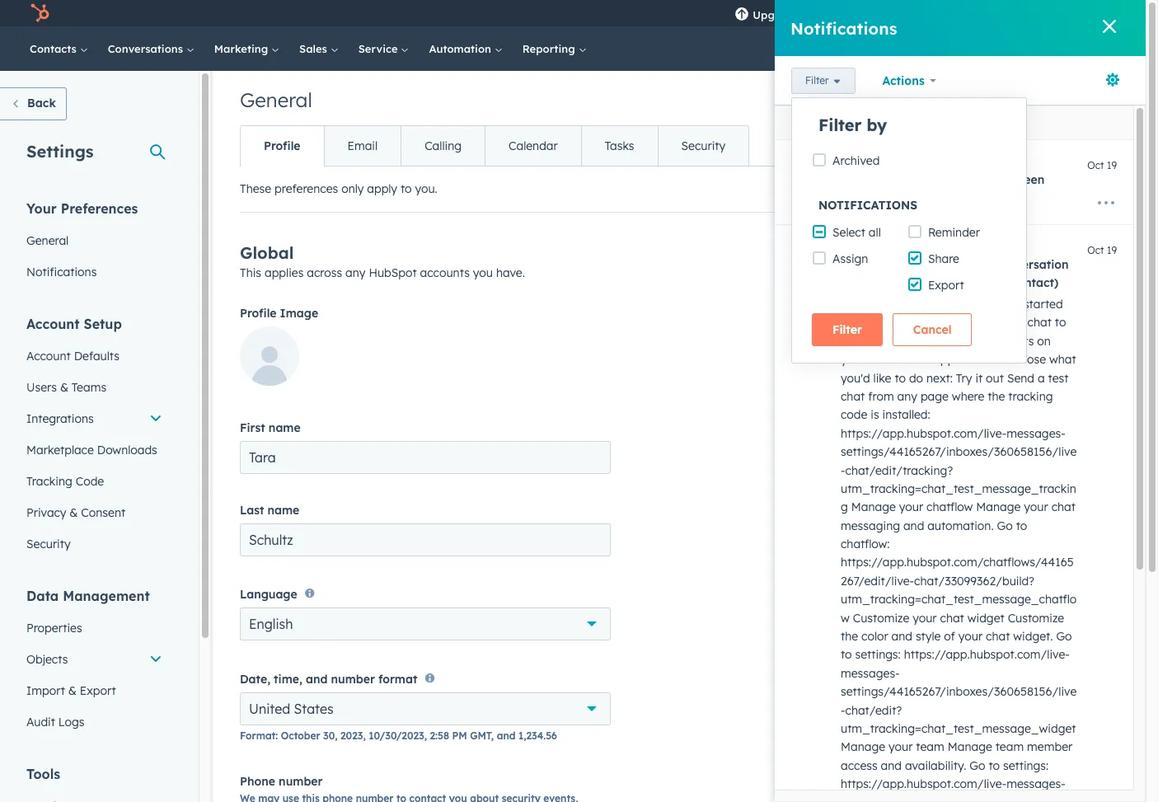 Task type: vqa. For each thing, say whether or not it's contained in the screenshot.
Close icon
no



Task type: locate. For each thing, give the bounding box(es) containing it.
service link
[[349, 26, 419, 71]]

first
[[240, 421, 265, 436]]

hubspot
[[369, 266, 417, 280]]

integrations button
[[16, 403, 172, 435]]

notifications button
[[941, 0, 969, 26]]

have.
[[496, 266, 525, 280]]

account for account defaults
[[26, 349, 71, 364]]

1 , from the left
[[363, 730, 366, 742]]

pm
[[452, 730, 467, 742]]

help image
[[892, 7, 907, 22]]

1 vertical spatial name
[[268, 503, 300, 518]]

calling icon image
[[823, 7, 838, 21]]

these
[[240, 181, 271, 196]]

1 vertical spatial &
[[70, 506, 78, 520]]

import & export
[[26, 684, 116, 699]]

2 horizontal spatial ,
[[492, 730, 494, 742]]

0 vertical spatial security
[[682, 139, 726, 153]]

menu item
[[811, 0, 815, 26]]

calendar link
[[485, 126, 581, 166]]

language
[[240, 588, 298, 602]]

1 account from the top
[[26, 316, 80, 332]]

properties
[[26, 621, 82, 636]]

and right time,
[[306, 672, 328, 687]]

, left 2:58
[[425, 730, 427, 742]]

settings
[[26, 141, 94, 162]]

reporting
[[523, 42, 579, 55]]

email
[[348, 139, 378, 153]]

united
[[249, 701, 290, 717]]

0 vertical spatial profile
[[264, 139, 301, 153]]

0 horizontal spatial ,
[[363, 730, 366, 742]]

& left export
[[68, 684, 77, 699]]

general down your
[[26, 233, 69, 248]]

1 horizontal spatial and
[[497, 730, 516, 742]]

0 vertical spatial account
[[26, 316, 80, 332]]

audit
[[26, 715, 55, 730]]

contacts link
[[20, 26, 98, 71]]

english
[[249, 616, 293, 633]]

account up account defaults
[[26, 316, 80, 332]]

tools element
[[16, 765, 172, 803]]

date, time, and number format
[[240, 672, 418, 687]]

profile up preferences
[[264, 139, 301, 153]]

navigation containing profile
[[240, 125, 750, 167]]

global
[[240, 243, 294, 263]]

1 horizontal spatial security link
[[658, 126, 749, 166]]

across
[[307, 266, 342, 280]]

your
[[26, 200, 57, 217]]

marketplaces image
[[857, 7, 872, 22]]

notifications link
[[16, 257, 172, 288]]

profile left the image
[[240, 306, 277, 321]]

& right users
[[60, 380, 68, 395]]

data management
[[26, 588, 150, 605]]

date,
[[240, 672, 271, 687]]

and right gmt
[[497, 730, 516, 742]]

0 vertical spatial name
[[269, 421, 301, 436]]

name right "first"
[[269, 421, 301, 436]]

account for account setup
[[26, 316, 80, 332]]

number left format
[[331, 672, 375, 687]]

1 vertical spatial account
[[26, 349, 71, 364]]

&
[[60, 380, 68, 395], [70, 506, 78, 520], [68, 684, 77, 699]]

1 vertical spatial number
[[279, 774, 323, 789]]

search image
[[1112, 43, 1123, 54]]

tara schultz image
[[982, 6, 997, 21]]

tracking
[[26, 474, 72, 489]]

& for teams
[[60, 380, 68, 395]]

2 account from the top
[[26, 349, 71, 364]]

number
[[331, 672, 375, 687], [279, 774, 323, 789]]

general up profile link
[[240, 87, 312, 112]]

& for export
[[68, 684, 77, 699]]

1 vertical spatial general
[[26, 233, 69, 248]]

settings image
[[920, 7, 935, 22]]

1 horizontal spatial ,
[[425, 730, 427, 742]]

& inside data management element
[[68, 684, 77, 699]]

calling icon button
[[816, 2, 844, 24]]

tasks link
[[581, 126, 658, 166]]

0 vertical spatial and
[[306, 672, 328, 687]]

marketing link
[[204, 26, 290, 71]]

2 , from the left
[[425, 730, 427, 742]]

studios
[[1054, 7, 1091, 20]]

this
[[240, 266, 262, 280]]

navigation
[[240, 125, 750, 167]]

& right privacy
[[70, 506, 78, 520]]

security inside the account setup element
[[26, 537, 71, 552]]

1 vertical spatial profile
[[240, 306, 277, 321]]

tools
[[26, 766, 60, 783]]

account
[[26, 316, 80, 332], [26, 349, 71, 364]]

your preferences element
[[16, 200, 172, 288]]

apoptosis
[[1000, 7, 1051, 20]]

logs
[[58, 715, 84, 730]]

and
[[306, 672, 328, 687], [497, 730, 516, 742]]

0 vertical spatial security link
[[658, 126, 749, 166]]

1 vertical spatial security
[[26, 537, 71, 552]]

number right phone
[[279, 774, 323, 789]]

back
[[27, 96, 56, 111]]

security
[[682, 139, 726, 153], [26, 537, 71, 552]]

preferences
[[61, 200, 138, 217]]

format
[[240, 730, 276, 742]]

1 horizontal spatial number
[[331, 672, 375, 687]]

search button
[[1104, 35, 1132, 63]]

1 vertical spatial security link
[[16, 529, 172, 560]]

0 horizontal spatial security link
[[16, 529, 172, 560]]

name right last
[[268, 503, 300, 518]]

name
[[269, 421, 301, 436], [268, 503, 300, 518]]

0 vertical spatial number
[[331, 672, 375, 687]]

tracking code link
[[16, 466, 172, 497]]

menu
[[724, 0, 1127, 26]]

phone number
[[240, 774, 323, 789]]

0 horizontal spatial number
[[279, 774, 323, 789]]

profile for profile image
[[240, 306, 277, 321]]

teams
[[72, 380, 106, 395]]

apoptosis studios 2
[[1000, 7, 1100, 20]]

1 vertical spatial and
[[497, 730, 516, 742]]

general
[[240, 87, 312, 112], [26, 233, 69, 248]]

2:58
[[430, 730, 449, 742]]

account up users
[[26, 349, 71, 364]]

0 vertical spatial general
[[240, 87, 312, 112]]

2 vertical spatial &
[[68, 684, 77, 699]]

, right pm
[[492, 730, 494, 742]]

Search HubSpot search field
[[915, 35, 1117, 63]]

tracking code
[[26, 474, 104, 489]]

general link
[[16, 225, 172, 257]]

global this applies across any hubspot accounts you have.
[[240, 243, 525, 280]]

objects
[[26, 652, 68, 667]]

states
[[294, 701, 334, 717]]

data
[[26, 588, 59, 605]]

, left 10/30/2023
[[363, 730, 366, 742]]

1 horizontal spatial general
[[240, 87, 312, 112]]

0 horizontal spatial security
[[26, 537, 71, 552]]

0 horizontal spatial general
[[26, 233, 69, 248]]

email link
[[324, 126, 401, 166]]

calling
[[425, 139, 462, 153]]

0 vertical spatial &
[[60, 380, 68, 395]]

profile inside profile link
[[264, 139, 301, 153]]

to
[[401, 181, 412, 196]]

users & teams link
[[16, 372, 172, 403]]



Task type: describe. For each thing, give the bounding box(es) containing it.
image
[[280, 306, 319, 321]]

2023
[[341, 730, 363, 742]]

import
[[26, 684, 65, 699]]

3 , from the left
[[492, 730, 494, 742]]

conversations link
[[98, 26, 204, 71]]

automation
[[429, 42, 495, 55]]

accounts
[[420, 266, 470, 280]]

menu containing apoptosis studios 2
[[724, 0, 1127, 26]]

your preferences
[[26, 200, 138, 217]]

service
[[359, 42, 401, 55]]

october
[[281, 730, 320, 742]]

profile for profile
[[264, 139, 301, 153]]

users & teams
[[26, 380, 106, 395]]

preferences
[[275, 181, 338, 196]]

general inside your preferences element
[[26, 233, 69, 248]]

format
[[379, 672, 418, 687]]

gmt
[[470, 730, 492, 742]]

consent
[[81, 506, 126, 520]]

calendar
[[509, 139, 558, 153]]

privacy & consent
[[26, 506, 126, 520]]

apply
[[367, 181, 398, 196]]

hubspot link
[[20, 3, 62, 23]]

setup
[[84, 316, 122, 332]]

upgrade image
[[735, 7, 750, 22]]

data management element
[[16, 587, 172, 738]]

2
[[1094, 7, 1100, 20]]

time,
[[274, 672, 303, 687]]

code
[[76, 474, 104, 489]]

back link
[[0, 87, 67, 120]]

audit logs
[[26, 715, 84, 730]]

:
[[276, 730, 278, 742]]

upgrade
[[753, 8, 800, 21]]

profile link
[[241, 126, 324, 166]]

privacy & consent link
[[16, 497, 172, 529]]

privacy
[[26, 506, 66, 520]]

apoptosis studios 2 button
[[972, 0, 1125, 26]]

& for consent
[[70, 506, 78, 520]]

audit logs link
[[16, 707, 172, 738]]

united states button
[[240, 693, 611, 726]]

objects button
[[16, 644, 172, 676]]

defaults
[[74, 349, 120, 364]]

conversations
[[108, 42, 186, 55]]

name for first name
[[269, 421, 301, 436]]

only
[[342, 181, 364, 196]]

settings link
[[917, 5, 937, 22]]

first name
[[240, 421, 301, 436]]

management
[[63, 588, 150, 605]]

account setup
[[26, 316, 122, 332]]

integrations
[[26, 412, 94, 426]]

account setup element
[[16, 315, 172, 560]]

last
[[240, 503, 264, 518]]

calling link
[[401, 126, 485, 166]]

export
[[80, 684, 116, 699]]

hubspot image
[[30, 3, 49, 23]]

notifications
[[26, 265, 97, 280]]

First name text field
[[240, 441, 611, 474]]

account defaults link
[[16, 341, 172, 372]]

help button
[[885, 0, 914, 26]]

united states
[[249, 701, 334, 717]]

format : october 30, 2023 , 10/30/2023 , 2:58 pm gmt , and 1,234.56
[[240, 730, 557, 742]]

marketplace downloads
[[26, 443, 157, 458]]

marketplace downloads link
[[16, 435, 172, 466]]

account defaults
[[26, 349, 120, 364]]

english button
[[240, 608, 611, 641]]

1,234.56
[[519, 730, 557, 742]]

edit button
[[240, 327, 299, 392]]

profile image
[[240, 306, 319, 321]]

reporting link
[[513, 26, 597, 71]]

notifications image
[[947, 7, 962, 22]]

sales link
[[290, 26, 349, 71]]

Last name text field
[[240, 524, 611, 557]]

automation link
[[419, 26, 513, 71]]

1 horizontal spatial security
[[682, 139, 726, 153]]

phone
[[240, 774, 276, 789]]

0 horizontal spatial and
[[306, 672, 328, 687]]

sales
[[299, 42, 331, 55]]

marketing
[[214, 42, 271, 55]]

any
[[346, 266, 366, 280]]

import & export link
[[16, 676, 172, 707]]

you.
[[415, 181, 438, 196]]

contacts
[[30, 42, 80, 55]]

you
[[473, 266, 493, 280]]

applies
[[265, 266, 304, 280]]

downloads
[[97, 443, 157, 458]]

name for last name
[[268, 503, 300, 518]]

10/30/2023
[[369, 730, 425, 742]]

marketplaces button
[[848, 0, 882, 26]]



